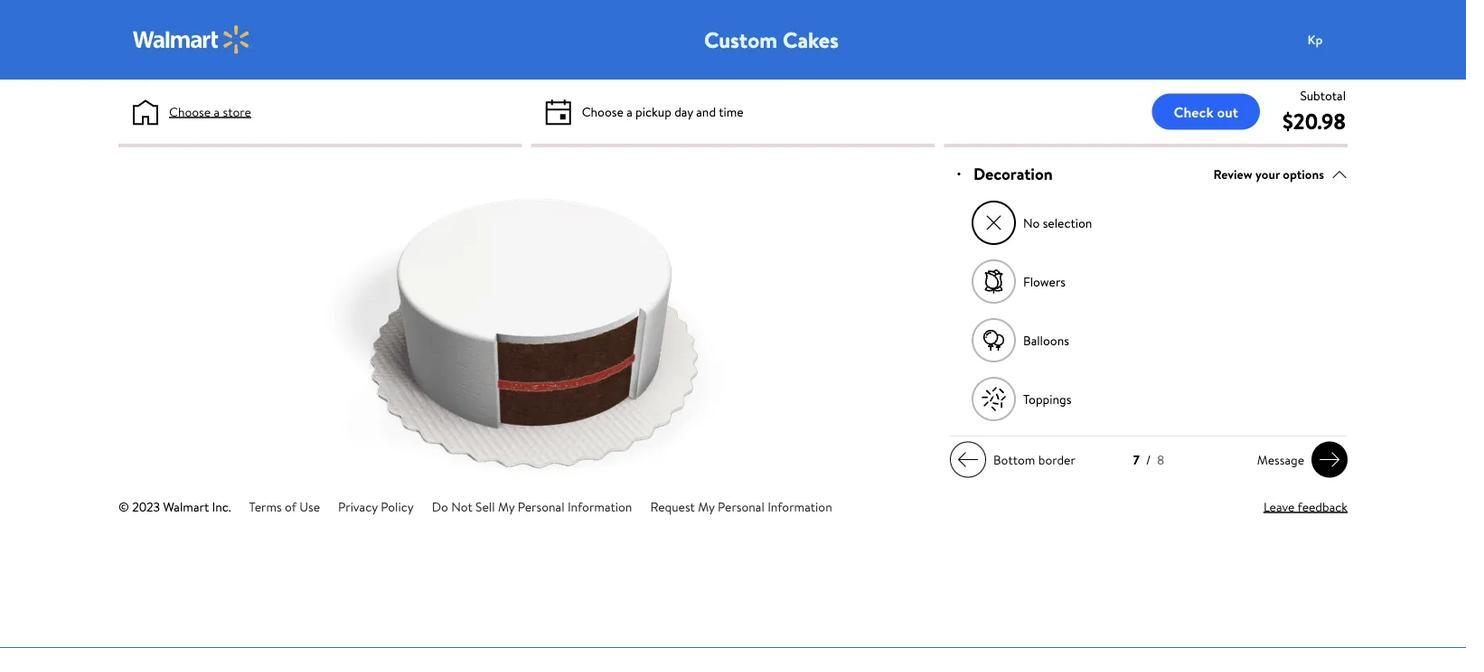 Task type: describe. For each thing, give the bounding box(es) containing it.
do not sell my personal information
[[432, 498, 632, 516]]

review your options
[[1214, 165, 1325, 183]]

your
[[1256, 165, 1281, 183]]

sell
[[476, 498, 495, 516]]

review
[[1214, 165, 1253, 183]]

out
[[1218, 102, 1239, 122]]

no
[[1024, 214, 1040, 232]]

$20.98
[[1283, 106, 1346, 136]]

pickup
[[636, 103, 672, 120]]

message link
[[1250, 442, 1348, 478]]

1 information from the left
[[568, 498, 632, 516]]

©
[[118, 498, 129, 516]]

time
[[719, 103, 744, 120]]

back to walmart.com image
[[133, 25, 250, 54]]

border
[[1039, 451, 1076, 469]]

not
[[451, 498, 473, 516]]

privacy
[[338, 498, 378, 516]]

terms
[[249, 498, 282, 516]]

review your options element
[[1214, 165, 1325, 184]]

do not sell my personal information link
[[432, 498, 632, 516]]

1 my from the left
[[498, 498, 515, 516]]

choose a store link
[[169, 102, 251, 121]]

walmart
[[163, 498, 209, 516]]

remove image
[[984, 213, 1004, 233]]

icon for continue arrow image inside bottom border link
[[958, 449, 979, 471]]

no selection
[[1024, 214, 1093, 232]]

bottom
[[994, 451, 1036, 469]]

request my personal information link
[[651, 498, 833, 516]]

store
[[223, 103, 251, 120]]

flowers
[[1024, 273, 1066, 290]]

check out
[[1174, 102, 1239, 122]]

balloons
[[1024, 332, 1070, 349]]

2023
[[132, 498, 160, 516]]

leave feedback button
[[1264, 498, 1348, 516]]

terms of use link
[[249, 498, 320, 516]]

review your options link
[[1214, 162, 1348, 186]]

options
[[1284, 165, 1325, 183]]

inc.
[[212, 498, 231, 516]]

do
[[432, 498, 448, 516]]

cakes
[[783, 24, 839, 55]]

kp
[[1308, 31, 1323, 48]]

leave feedback
[[1264, 498, 1348, 516]]



Task type: locate. For each thing, give the bounding box(es) containing it.
a
[[214, 103, 220, 120], [627, 103, 633, 120]]

bottom border link
[[950, 442, 1083, 478]]

my right sell
[[498, 498, 515, 516]]

custom
[[704, 24, 778, 55]]

choose inside choose a store link
[[169, 103, 211, 120]]

2 personal from the left
[[718, 498, 765, 516]]

decoration
[[974, 163, 1053, 186]]

request my personal information
[[651, 498, 833, 516]]

custom cakes
[[704, 24, 839, 55]]

choose for choose a store
[[169, 103, 211, 120]]

choose a pickup day and time
[[582, 103, 744, 120]]

2 choose from the left
[[582, 103, 624, 120]]

choose a store
[[169, 103, 251, 120]]

personal
[[518, 498, 565, 516], [718, 498, 765, 516]]

selection
[[1043, 214, 1093, 232]]

check out button
[[1153, 94, 1261, 130]]

icon for continue arrow image
[[958, 449, 979, 471], [1319, 449, 1341, 471]]

my right the request
[[698, 498, 715, 516]]

1 personal from the left
[[518, 498, 565, 516]]

request
[[651, 498, 695, 516]]

0 horizontal spatial a
[[214, 103, 220, 120]]

© 2023 walmart inc.
[[118, 498, 231, 516]]

a for pickup
[[627, 103, 633, 120]]

a left the pickup on the top left of page
[[627, 103, 633, 120]]

kp button
[[1298, 22, 1370, 58]]

choose left the pickup on the top left of page
[[582, 103, 624, 120]]

0 horizontal spatial personal
[[518, 498, 565, 516]]

check
[[1174, 102, 1214, 122]]

of
[[285, 498, 297, 516]]

1 horizontal spatial choose
[[582, 103, 624, 120]]

information
[[568, 498, 632, 516], [768, 498, 833, 516]]

/
[[1147, 451, 1151, 469]]

1 horizontal spatial a
[[627, 103, 633, 120]]

choose for choose a pickup day and time
[[582, 103, 624, 120]]

1 a from the left
[[214, 103, 220, 120]]

1 horizontal spatial my
[[698, 498, 715, 516]]

privacy policy link
[[338, 498, 414, 516]]

personal right the request
[[718, 498, 765, 516]]

1 horizontal spatial information
[[768, 498, 833, 516]]

subtotal
[[1301, 86, 1346, 104]]

icon for continue arrow image left bottom
[[958, 449, 979, 471]]

a left store
[[214, 103, 220, 120]]

0 horizontal spatial my
[[498, 498, 515, 516]]

2 icon for continue arrow image from the left
[[1319, 449, 1341, 471]]

feedback
[[1298, 498, 1348, 516]]

leave
[[1264, 498, 1295, 516]]

and
[[697, 103, 716, 120]]

my
[[498, 498, 515, 516], [698, 498, 715, 516]]

7
[[1134, 451, 1140, 469]]

message
[[1258, 451, 1305, 469]]

choose left store
[[169, 103, 211, 120]]

2 information from the left
[[768, 498, 833, 516]]

choose
[[169, 103, 211, 120], [582, 103, 624, 120]]

0 horizontal spatial choose
[[169, 103, 211, 120]]

1 icon for continue arrow image from the left
[[958, 449, 979, 471]]

0 horizontal spatial information
[[568, 498, 632, 516]]

use
[[300, 498, 320, 516]]

bottom border
[[994, 451, 1076, 469]]

2 my from the left
[[698, 498, 715, 516]]

1 choose from the left
[[169, 103, 211, 120]]

2 a from the left
[[627, 103, 633, 120]]

0 horizontal spatial icon for continue arrow image
[[958, 449, 979, 471]]

personal right sell
[[518, 498, 565, 516]]

7 / 8
[[1134, 451, 1165, 469]]

icon for continue arrow image up feedback
[[1319, 449, 1341, 471]]

1 horizontal spatial icon for continue arrow image
[[1319, 449, 1341, 471]]

8
[[1158, 451, 1165, 469]]

day
[[675, 103, 694, 120]]

1 horizontal spatial personal
[[718, 498, 765, 516]]

toppings
[[1024, 390, 1072, 408]]

a for store
[[214, 103, 220, 120]]

privacy policy
[[338, 498, 414, 516]]

subtotal $20.98
[[1283, 86, 1346, 136]]

terms of use
[[249, 498, 320, 516]]

icon for continue arrow image inside message link
[[1319, 449, 1341, 471]]

policy
[[381, 498, 414, 516]]

up arrow image
[[1332, 166, 1348, 182]]



Task type: vqa. For each thing, say whether or not it's contained in the screenshot.
"Woman"
no



